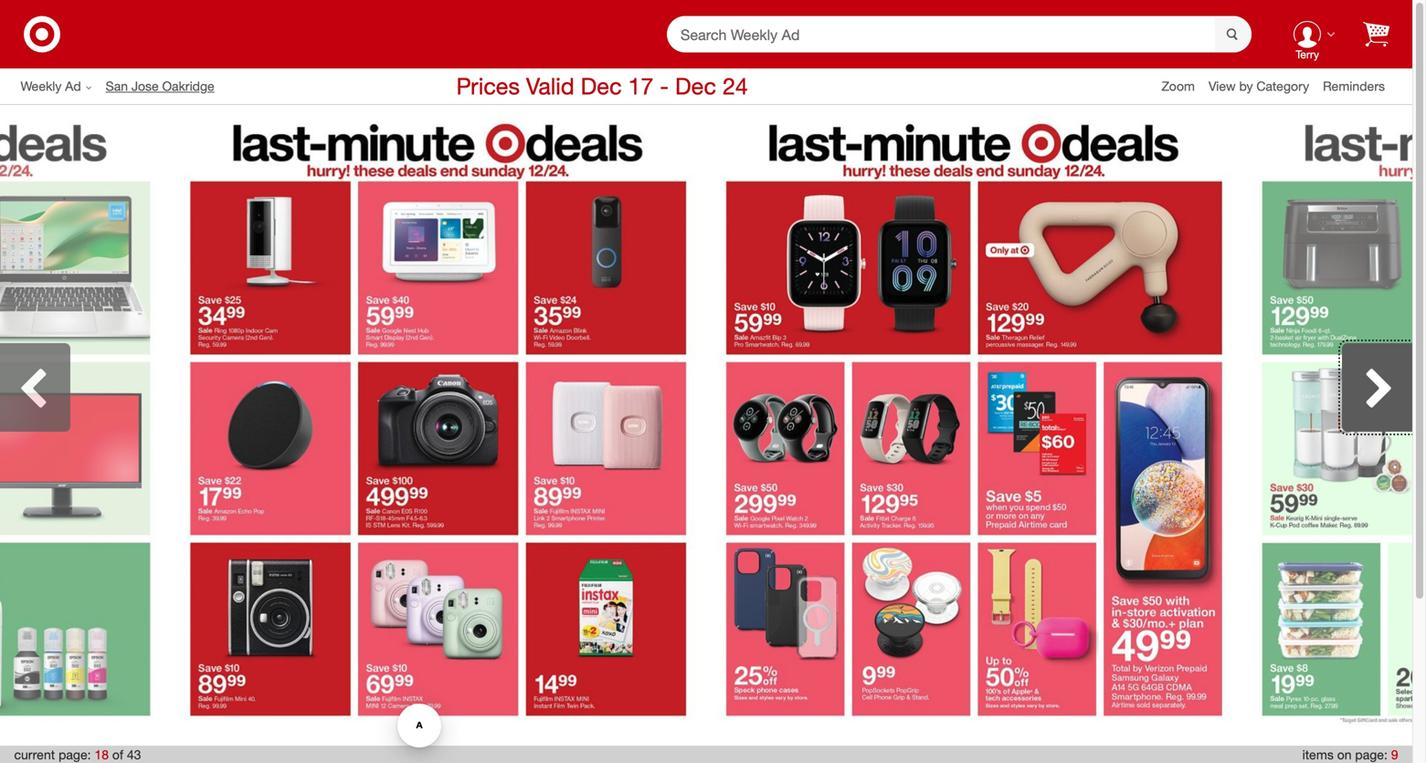 Task type: vqa. For each thing, say whether or not it's contained in the screenshot.
the in
no



Task type: describe. For each thing, give the bounding box(es) containing it.
terry
[[1296, 48, 1319, 61]]

san jose oakridge
[[106, 78, 214, 94]]

2 page: from the left
[[1355, 747, 1388, 763]]

weekly
[[21, 78, 62, 94]]

weekly ad
[[21, 78, 81, 94]]

1 dec from the left
[[581, 72, 622, 100]]

Search Weekly Ad search field
[[667, 16, 1252, 54]]

page 17 image
[[0, 115, 170, 737]]

zoom link
[[1162, 77, 1209, 95]]

current page: 18 of 43
[[14, 747, 141, 763]]

current
[[14, 747, 55, 763]]

9
[[1391, 747, 1398, 763]]

prices
[[456, 72, 520, 100]]

valid
[[526, 72, 574, 100]]

items
[[1302, 747, 1334, 763]]

of
[[112, 747, 123, 763]]

zoom
[[1162, 78, 1195, 94]]

on
[[1337, 747, 1352, 763]]

page 20 image
[[1242, 115, 1426, 737]]

by
[[1239, 78, 1253, 94]]

items on page: 9
[[1302, 747, 1398, 763]]

jose
[[131, 78, 159, 94]]

san
[[106, 78, 128, 94]]

24
[[723, 72, 748, 100]]

2 dec from the left
[[675, 72, 716, 100]]

43
[[127, 747, 141, 763]]



Task type: locate. For each thing, give the bounding box(es) containing it.
dec
[[581, 72, 622, 100], [675, 72, 716, 100]]

page: left 9
[[1355, 747, 1388, 763]]

0 horizontal spatial dec
[[581, 72, 622, 100]]

san jose oakridge link
[[106, 77, 228, 95]]

terry link
[[1279, 5, 1336, 63]]

form
[[667, 16, 1252, 54]]

page 18 image
[[170, 115, 706, 737]]

page:
[[59, 747, 91, 763], [1355, 747, 1388, 763]]

1 horizontal spatial page:
[[1355, 747, 1388, 763]]

oakridge
[[162, 78, 214, 94]]

go to target.com image
[[24, 16, 60, 53]]

view by category link
[[1209, 78, 1323, 94]]

1 page: from the left
[[59, 747, 91, 763]]

page: left 18
[[59, 747, 91, 763]]

17
[[628, 72, 654, 100]]

1 horizontal spatial dec
[[675, 72, 716, 100]]

dec left 17
[[581, 72, 622, 100]]

view your cart on target.com image
[[1363, 21, 1390, 47]]

weekly ad link
[[21, 77, 106, 95]]

reminders
[[1323, 78, 1385, 94]]

prices valid dec 17 - dec 24
[[456, 72, 748, 100]]

0 horizontal spatial page:
[[59, 747, 91, 763]]

zoom-in element
[[1162, 78, 1195, 94]]

18
[[94, 747, 109, 763]]

dec right -
[[675, 72, 716, 100]]

reminders link
[[1323, 77, 1399, 95]]

view
[[1209, 78, 1236, 94]]

page 19 image
[[706, 115, 1242, 737]]

view by category
[[1209, 78, 1309, 94]]

-
[[660, 72, 669, 100]]

category
[[1257, 78, 1309, 94]]

ad
[[65, 78, 81, 94]]



